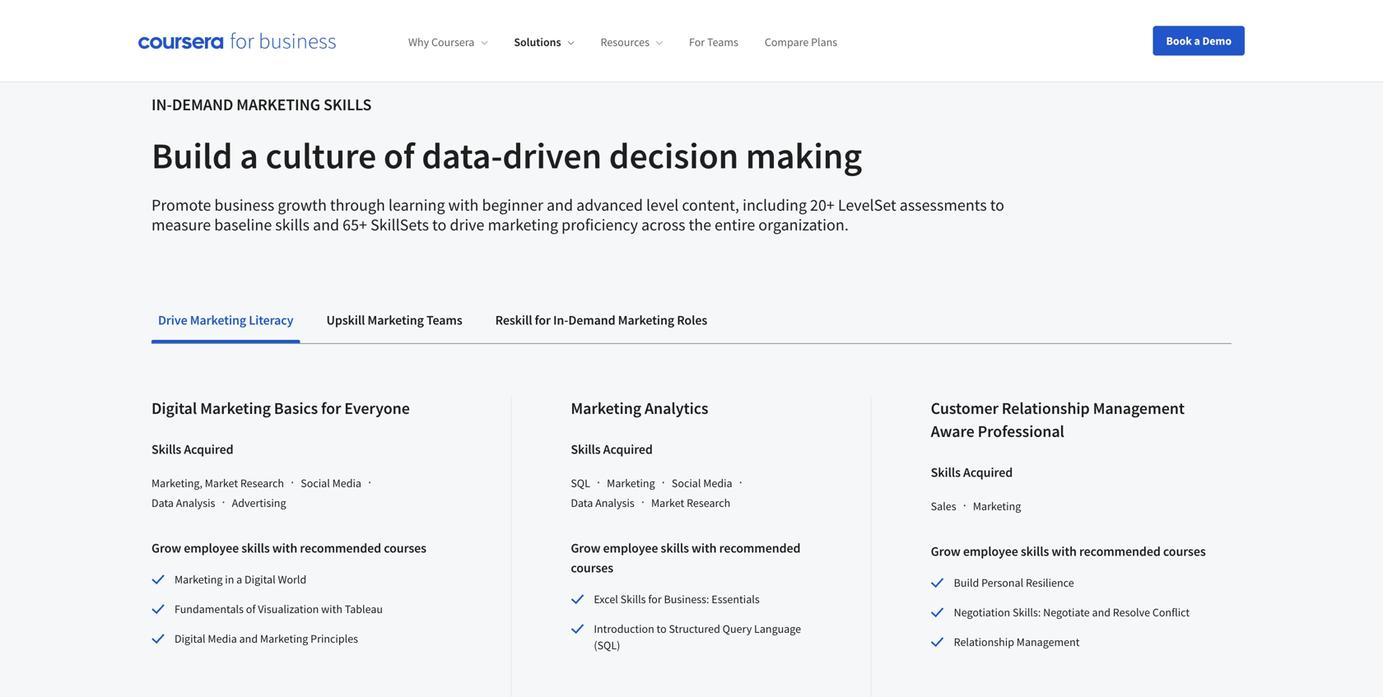 Task type: vqa. For each thing, say whether or not it's contained in the screenshot.
"level"
yes



Task type: describe. For each thing, give the bounding box(es) containing it.
analytics
[[645, 398, 709, 419]]

1 data from the left
[[152, 496, 174, 511]]

a for book
[[1195, 33, 1201, 48]]

recommended for digital marketing basics for everyone
[[300, 540, 381, 557]]

aware
[[931, 421, 975, 442]]

culture
[[266, 133, 377, 178]]

resolve
[[1113, 605, 1151, 620]]

the
[[689, 215, 712, 235]]

levelset
[[838, 195, 897, 215]]

0 vertical spatial research
[[240, 476, 284, 491]]

relationship management
[[954, 635, 1080, 650]]

skills acquired for marketing
[[571, 442, 653, 458]]

skills acquired for customer
[[931, 465, 1013, 481]]

in- inside button
[[554, 312, 569, 329]]

plans
[[811, 35, 838, 50]]

skills for digital marketing basics for everyone
[[152, 442, 181, 458]]

reskill for in-demand marketing roles button
[[489, 301, 714, 340]]

(sql)
[[594, 638, 621, 653]]

resources link
[[601, 35, 663, 50]]

digital for marketing
[[152, 398, 197, 419]]

making
[[746, 133, 863, 178]]

entire
[[715, 215, 756, 235]]

customer
[[931, 398, 999, 419]]

upskill marketing teams
[[327, 312, 463, 329]]

a inside tab panel
[[237, 572, 242, 587]]

personal
[[982, 576, 1024, 591]]

skills:
[[1013, 605, 1041, 620]]

1 analysis from the left
[[176, 496, 215, 511]]

driven
[[503, 133, 602, 178]]

1 social from the left
[[301, 476, 330, 491]]

65+
[[343, 215, 367, 235]]

resources
[[601, 35, 650, 50]]

build a culture of data-driven decision making
[[152, 133, 863, 178]]

in
[[225, 572, 234, 587]]

why coursera link
[[409, 35, 488, 50]]

grow for digital marketing basics for everyone
[[152, 540, 181, 557]]

and right beginner on the left top of the page
[[547, 195, 573, 215]]

build for build personal resilience
[[954, 576, 980, 591]]

solutions link
[[514, 35, 575, 50]]

language
[[755, 622, 802, 637]]

book a demo button
[[1154, 26, 1245, 56]]

for
[[689, 35, 705, 50]]

marketing inside button
[[190, 312, 246, 329]]

including
[[743, 195, 807, 215]]

1 horizontal spatial of
[[384, 133, 415, 178]]

introduction to structured query language (sql)
[[594, 622, 802, 653]]

for teams link
[[689, 35, 739, 50]]

and left 65+
[[313, 215, 339, 235]]

1 horizontal spatial market
[[652, 496, 685, 511]]

resilience
[[1026, 576, 1075, 591]]

excel skills for business: essentials
[[594, 592, 760, 607]]

grow employee skills with recommended courses for analytics
[[571, 540, 801, 577]]

2 analysis from the left
[[596, 496, 635, 511]]

negotiate
[[1044, 605, 1090, 620]]

build personal resilience
[[954, 576, 1075, 591]]

0 horizontal spatial to
[[432, 215, 447, 235]]

customer relationship management aware professional
[[931, 398, 1185, 442]]

2 horizontal spatial media
[[704, 476, 733, 491]]

marketing right 'sql'
[[607, 476, 655, 491]]

0 horizontal spatial media
[[208, 632, 237, 647]]

across
[[642, 215, 686, 235]]

advanced
[[577, 195, 643, 215]]

marketing in a digital world
[[175, 572, 307, 587]]

0 horizontal spatial demand
[[172, 94, 233, 115]]

book a demo
[[1167, 33, 1232, 48]]

beginner
[[482, 195, 544, 215]]

0 vertical spatial in-
[[152, 94, 172, 115]]

baseline
[[214, 215, 272, 235]]

growth
[[278, 195, 327, 215]]

marketing left in
[[175, 572, 223, 587]]

with for customer relationship management aware professional
[[1052, 544, 1077, 560]]

in-demand marketing skills
[[152, 94, 372, 115]]

introduction
[[594, 622, 655, 637]]

skills inside the promote business growth through learning with beginner and advanced level content, including 20+ levelset assessments to measure baseline skills and 65+ skillsets to drive marketing  proficiency across the entire organization.
[[275, 215, 310, 235]]

roles
[[677, 312, 708, 329]]

employee for digital
[[184, 540, 239, 557]]

with for marketing analytics
[[692, 540, 717, 557]]

0 vertical spatial market
[[205, 476, 238, 491]]

fundamentals
[[175, 602, 244, 617]]

drive marketing literacy
[[158, 312, 294, 329]]

2 social from the left
[[672, 476, 701, 491]]

negotiation
[[954, 605, 1011, 620]]

grow for marketing analytics
[[571, 540, 601, 557]]

coursera
[[432, 35, 475, 50]]

advertising
[[232, 496, 286, 511]]

courses inside grow employee skills with recommended courses
[[571, 560, 614, 577]]

visualization
[[258, 602, 319, 617]]

sql
[[571, 476, 591, 491]]

compare plans
[[765, 35, 838, 50]]

drive
[[158, 312, 187, 329]]

skills for marketing analytics
[[571, 442, 601, 458]]

excel
[[594, 592, 618, 607]]

reskill for in-demand marketing roles
[[496, 312, 708, 329]]

demo
[[1203, 33, 1232, 48]]

marketing, market research
[[152, 476, 284, 491]]

employee for marketing
[[603, 540, 658, 557]]

assessments
[[900, 195, 987, 215]]

marketing
[[488, 215, 559, 235]]

skills for customer relationship management aware professional
[[931, 465, 961, 481]]

coursera for business image
[[138, 32, 336, 49]]



Task type: locate. For each thing, give the bounding box(es) containing it.
1 horizontal spatial social
[[672, 476, 701, 491]]

research
[[240, 476, 284, 491], [687, 496, 731, 511]]

0 vertical spatial relationship
[[1002, 398, 1090, 419]]

skills acquired up the marketing, on the left bottom of page
[[152, 442, 234, 458]]

acquired up the 'marketing, market research'
[[184, 442, 234, 458]]

grow
[[152, 540, 181, 557], [571, 540, 601, 557], [931, 544, 961, 560]]

grow employee skills with recommended courses for marketing
[[152, 540, 427, 557]]

with for digital marketing basics for everyone
[[272, 540, 298, 557]]

skillsets
[[371, 215, 429, 235]]

0 horizontal spatial data
[[152, 496, 174, 511]]

of down marketing in a digital world at the left bottom of page
[[246, 602, 256, 617]]

skills up culture
[[324, 94, 372, 115]]

promote
[[152, 195, 211, 215]]

1 horizontal spatial grow
[[571, 540, 601, 557]]

market
[[205, 476, 238, 491], [652, 496, 685, 511]]

build for build a culture of data-driven decision making
[[152, 133, 233, 178]]

to inside "introduction to structured query language (sql)"
[[657, 622, 667, 637]]

0 vertical spatial management
[[1094, 398, 1185, 419]]

employee up personal
[[964, 544, 1019, 560]]

content,
[[682, 195, 740, 215]]

skills right the baseline
[[275, 215, 310, 235]]

in-
[[152, 94, 172, 115], [554, 312, 569, 329]]

digital
[[152, 398, 197, 419], [245, 572, 276, 587], [175, 632, 206, 647]]

skills for marketing analytics
[[661, 540, 689, 557]]

1 horizontal spatial analysis
[[596, 496, 635, 511]]

a for build
[[240, 133, 258, 178]]

0 horizontal spatial acquired
[[184, 442, 234, 458]]

a right in
[[237, 572, 242, 587]]

acquired down marketing analytics
[[603, 442, 653, 458]]

data down 'sql'
[[571, 496, 593, 511]]

1 horizontal spatial teams
[[708, 35, 739, 50]]

with right learning
[[449, 195, 479, 215]]

demand down coursera for business image
[[172, 94, 233, 115]]

upskill
[[327, 312, 365, 329]]

marketing up culture
[[237, 94, 320, 115]]

and
[[547, 195, 573, 215], [313, 215, 339, 235], [1093, 605, 1111, 620], [239, 632, 258, 647]]

teams right for
[[708, 35, 739, 50]]

2 horizontal spatial to
[[991, 195, 1005, 215]]

0 horizontal spatial analysis
[[176, 496, 215, 511]]

reskill
[[496, 312, 532, 329]]

build
[[152, 133, 233, 178], [954, 576, 980, 591]]

acquired for marketing
[[603, 442, 653, 458]]

to
[[991, 195, 1005, 215], [432, 215, 447, 235], [657, 622, 667, 637]]

digital marketing basics for everyone
[[152, 398, 410, 419]]

1 vertical spatial relationship
[[954, 635, 1015, 650]]

0 horizontal spatial of
[[246, 602, 256, 617]]

0 horizontal spatial social
[[301, 476, 330, 491]]

for right "basics" on the bottom left of page
[[321, 398, 341, 419]]

basics
[[274, 398, 318, 419]]

digital up the marketing, on the left bottom of page
[[152, 398, 197, 419]]

grow for customer relationship management aware professional
[[931, 544, 961, 560]]

build up 'negotiation'
[[954, 576, 980, 591]]

2 horizontal spatial courses
[[1164, 544, 1206, 560]]

marketing right drive
[[190, 312, 246, 329]]

grow employee skills with recommended courses up resilience
[[931, 544, 1206, 560]]

0 vertical spatial build
[[152, 133, 233, 178]]

1 horizontal spatial acquired
[[603, 442, 653, 458]]

2 vertical spatial digital
[[175, 632, 206, 647]]

marketing
[[237, 94, 320, 115], [190, 312, 246, 329], [368, 312, 424, 329], [618, 312, 675, 329], [200, 398, 271, 419], [571, 398, 642, 419], [607, 476, 655, 491], [973, 499, 1022, 514], [175, 572, 223, 587], [260, 632, 308, 647]]

grow inside grow employee skills with recommended courses
[[571, 540, 601, 557]]

drive
[[450, 215, 485, 235]]

a right book
[[1195, 33, 1201, 48]]

to right assessments
[[991, 195, 1005, 215]]

teams left reskill
[[427, 312, 463, 329]]

analysis left "market research"
[[596, 496, 635, 511]]

1 horizontal spatial for
[[535, 312, 551, 329]]

teams inside 'button'
[[427, 312, 463, 329]]

decision
[[609, 133, 739, 178]]

social
[[301, 476, 330, 491], [672, 476, 701, 491]]

of up learning
[[384, 133, 415, 178]]

sales
[[931, 499, 957, 514]]

0 horizontal spatial teams
[[427, 312, 463, 329]]

principles
[[311, 632, 358, 647]]

2 social media data analysis from the left
[[571, 476, 733, 511]]

acquired
[[184, 442, 234, 458], [603, 442, 653, 458], [964, 465, 1013, 481]]

digital down the fundamentals
[[175, 632, 206, 647]]

of
[[384, 133, 415, 178], [246, 602, 256, 617]]

why coursera
[[409, 35, 475, 50]]

1 vertical spatial build
[[954, 576, 980, 591]]

analysis down the marketing, on the left bottom of page
[[176, 496, 215, 511]]

skills up marketing in a digital world at the left bottom of page
[[242, 540, 270, 557]]

0 horizontal spatial grow
[[152, 540, 181, 557]]

acquired down professional
[[964, 465, 1013, 481]]

to left structured
[[657, 622, 667, 637]]

0 horizontal spatial build
[[152, 133, 233, 178]]

1 vertical spatial market
[[652, 496, 685, 511]]

skills
[[275, 215, 310, 235], [242, 540, 270, 557], [661, 540, 689, 557], [1021, 544, 1050, 560]]

a
[[1195, 33, 1201, 48], [240, 133, 258, 178], [237, 572, 242, 587]]

1 horizontal spatial build
[[954, 576, 980, 591]]

professional
[[978, 421, 1065, 442]]

1 horizontal spatial research
[[687, 496, 731, 511]]

0 horizontal spatial management
[[1017, 635, 1080, 650]]

recommended inside grow employee skills with recommended courses
[[720, 540, 801, 557]]

2 data from the left
[[571, 496, 593, 511]]

digital for media
[[175, 632, 206, 647]]

0 vertical spatial of
[[384, 133, 415, 178]]

0 vertical spatial a
[[1195, 33, 1201, 48]]

for right reskill
[[535, 312, 551, 329]]

0 horizontal spatial courses
[[384, 540, 427, 557]]

1 horizontal spatial media
[[332, 476, 362, 491]]

grow down sales
[[931, 544, 961, 560]]

employee
[[184, 540, 239, 557], [603, 540, 658, 557], [964, 544, 1019, 560]]

2 horizontal spatial for
[[649, 592, 662, 607]]

skills acquired
[[152, 442, 234, 458], [571, 442, 653, 458], [931, 465, 1013, 481]]

courses for management
[[1164, 544, 1206, 560]]

relationship
[[1002, 398, 1090, 419], [954, 635, 1015, 650]]

skills inside grow employee skills with recommended courses
[[661, 540, 689, 557]]

proficiency
[[562, 215, 638, 235]]

courses for basics
[[384, 540, 427, 557]]

1 horizontal spatial employee
[[603, 540, 658, 557]]

drive marketing literacy button
[[152, 301, 300, 340]]

1 social media data analysis from the left
[[152, 476, 362, 511]]

marketing inside button
[[618, 312, 675, 329]]

skills up the marketing, on the left bottom of page
[[152, 442, 181, 458]]

social media data analysis
[[152, 476, 362, 511], [571, 476, 733, 511]]

skills acquired for digital
[[152, 442, 234, 458]]

2 vertical spatial for
[[649, 592, 662, 607]]

1 horizontal spatial demand
[[569, 312, 616, 329]]

upskill marketing teams button
[[320, 301, 469, 340]]

conflict
[[1153, 605, 1190, 620]]

a inside button
[[1195, 33, 1201, 48]]

1 horizontal spatial social media data analysis
[[571, 476, 733, 511]]

0 horizontal spatial recommended
[[300, 540, 381, 557]]

drive marketing literacy tab panel
[[152, 344, 1232, 698]]

social down "basics" on the bottom left of page
[[301, 476, 330, 491]]

recommended for marketing analytics
[[720, 540, 801, 557]]

negotiation skills: negotiate and resolve conflict
[[954, 605, 1190, 620]]

0 horizontal spatial social media data analysis
[[152, 476, 362, 511]]

0 horizontal spatial skills acquired
[[152, 442, 234, 458]]

marketing down "visualization"
[[260, 632, 308, 647]]

marketing right the upskill
[[368, 312, 424, 329]]

2 horizontal spatial recommended
[[1080, 544, 1161, 560]]

2 horizontal spatial grow employee skills with recommended courses
[[931, 544, 1206, 560]]

marketing analytics
[[571, 398, 709, 419]]

marketing left "basics" on the bottom left of page
[[200, 398, 271, 419]]

business:
[[664, 592, 710, 607]]

marketing inside 'button'
[[368, 312, 424, 329]]

compare plans link
[[765, 35, 838, 50]]

management inside customer relationship management aware professional
[[1094, 398, 1185, 419]]

business
[[214, 195, 274, 215]]

1 vertical spatial demand
[[569, 312, 616, 329]]

demand inside reskill for in-demand marketing roles button
[[569, 312, 616, 329]]

compare
[[765, 35, 809, 50]]

acquired for customer
[[964, 465, 1013, 481]]

0 vertical spatial teams
[[708, 35, 739, 50]]

skills acquired up sales
[[931, 465, 1013, 481]]

2 horizontal spatial acquired
[[964, 465, 1013, 481]]

skills up resilience
[[1021, 544, 1050, 560]]

1 vertical spatial digital
[[245, 572, 276, 587]]

structured
[[669, 622, 721, 637]]

1 vertical spatial for
[[321, 398, 341, 419]]

grow down the marketing, on the left bottom of page
[[152, 540, 181, 557]]

2 horizontal spatial employee
[[964, 544, 1019, 560]]

2 horizontal spatial grow
[[931, 544, 961, 560]]

relationship inside customer relationship management aware professional
[[1002, 398, 1090, 419]]

employee up in
[[184, 540, 239, 557]]

1 horizontal spatial management
[[1094, 398, 1185, 419]]

solutions
[[514, 35, 561, 50]]

0 vertical spatial demand
[[172, 94, 233, 115]]

recommended up the essentials on the bottom right of page
[[720, 540, 801, 557]]

social up "market research"
[[672, 476, 701, 491]]

0 vertical spatial digital
[[152, 398, 197, 419]]

1 horizontal spatial recommended
[[720, 540, 801, 557]]

marketing right sales
[[973, 499, 1022, 514]]

1 horizontal spatial to
[[657, 622, 667, 637]]

data-
[[422, 133, 503, 178]]

digital right in
[[245, 572, 276, 587]]

1 vertical spatial management
[[1017, 635, 1080, 650]]

relationship up professional
[[1002, 398, 1090, 419]]

employee up excel
[[603, 540, 658, 557]]

literacy
[[249, 312, 294, 329]]

recommended for customer relationship management aware professional
[[1080, 544, 1161, 560]]

measure
[[152, 215, 211, 235]]

with down "market research"
[[692, 540, 717, 557]]

organization.
[[759, 215, 849, 235]]

book
[[1167, 33, 1193, 48]]

1 vertical spatial in-
[[554, 312, 569, 329]]

tableau
[[345, 602, 383, 617]]

with up world
[[272, 540, 298, 557]]

skills down "market research"
[[661, 540, 689, 557]]

0 horizontal spatial in-
[[152, 94, 172, 115]]

0 horizontal spatial for
[[321, 398, 341, 419]]

with up resilience
[[1052, 544, 1077, 560]]

recommended up world
[[300, 540, 381, 557]]

learning
[[389, 195, 445, 215]]

skills for customer relationship management aware professional
[[1021, 544, 1050, 560]]

1 vertical spatial teams
[[427, 312, 463, 329]]

demand right reskill
[[569, 312, 616, 329]]

acquired for digital
[[184, 442, 234, 458]]

and left resolve
[[1093, 605, 1111, 620]]

world
[[278, 572, 307, 587]]

essentials
[[712, 592, 760, 607]]

marketing left analytics
[[571, 398, 642, 419]]

media up "market research"
[[704, 476, 733, 491]]

grow employee skills with recommended courses up the 'business:'
[[571, 540, 801, 577]]

a up business
[[240, 133, 258, 178]]

recommended up resolve
[[1080, 544, 1161, 560]]

1 horizontal spatial courses
[[571, 560, 614, 577]]

grow employee skills with recommended courses up world
[[152, 540, 427, 557]]

for
[[535, 312, 551, 329], [321, 398, 341, 419], [649, 592, 662, 607]]

market research
[[652, 496, 731, 511]]

fundamentals of visualization with tableau
[[175, 602, 383, 617]]

through
[[330, 195, 385, 215]]

grow employee skills with recommended courses for relationship
[[931, 544, 1206, 560]]

skills up 'sql'
[[571, 442, 601, 458]]

employee for customer
[[964, 544, 1019, 560]]

media down the fundamentals
[[208, 632, 237, 647]]

1 horizontal spatial skills acquired
[[571, 442, 653, 458]]

skills
[[324, 94, 372, 115], [152, 442, 181, 458], [571, 442, 601, 458], [931, 465, 961, 481], [621, 592, 646, 607]]

1 horizontal spatial in-
[[554, 312, 569, 329]]

0 horizontal spatial research
[[240, 476, 284, 491]]

0 vertical spatial for
[[535, 312, 551, 329]]

with inside grow employee skills with recommended courses
[[692, 540, 717, 557]]

employee inside grow employee skills with recommended courses
[[603, 540, 658, 557]]

0 horizontal spatial grow employee skills with recommended courses
[[152, 540, 427, 557]]

0 horizontal spatial employee
[[184, 540, 239, 557]]

1 vertical spatial of
[[246, 602, 256, 617]]

skills right excel
[[621, 592, 646, 607]]

1 horizontal spatial grow employee skills with recommended courses
[[571, 540, 801, 577]]

2 horizontal spatial skills acquired
[[931, 465, 1013, 481]]

relationship down 'negotiation'
[[954, 635, 1015, 650]]

0 horizontal spatial market
[[205, 476, 238, 491]]

data down the marketing, on the left bottom of page
[[152, 496, 174, 511]]

for left the 'business:'
[[649, 592, 662, 607]]

skills for digital marketing basics for everyone
[[242, 540, 270, 557]]

marketing left roles
[[618, 312, 675, 329]]

query
[[723, 622, 752, 637]]

build up promote
[[152, 133, 233, 178]]

1 horizontal spatial data
[[571, 496, 593, 511]]

recommended
[[300, 540, 381, 557], [720, 540, 801, 557], [1080, 544, 1161, 560]]

analysis
[[176, 496, 215, 511], [596, 496, 635, 511]]

for teams
[[689, 35, 739, 50]]

1 vertical spatial research
[[687, 496, 731, 511]]

skills acquired up 'sql'
[[571, 442, 653, 458]]

marketing,
[[152, 476, 203, 491]]

promote business growth through learning with beginner and advanced level content, including 20+ levelset assessments to measure baseline skills and 65+ skillsets to drive marketing  proficiency across the entire organization.
[[152, 195, 1005, 235]]

and down fundamentals of visualization with tableau
[[239, 632, 258, 647]]

with up principles
[[321, 602, 343, 617]]

skills up sales
[[931, 465, 961, 481]]

with inside the promote business growth through learning with beginner and advanced level content, including 20+ levelset assessments to measure baseline skills and 65+ skillsets to drive marketing  proficiency across the entire organization.
[[449, 195, 479, 215]]

media down the everyone
[[332, 476, 362, 491]]

build inside drive marketing literacy tab panel
[[954, 576, 980, 591]]

digital media and marketing principles
[[175, 632, 358, 647]]

level
[[647, 195, 679, 215]]

2 vertical spatial a
[[237, 572, 242, 587]]

1 vertical spatial a
[[240, 133, 258, 178]]

for inside button
[[535, 312, 551, 329]]

of inside drive marketing literacy tab panel
[[246, 602, 256, 617]]

content tabs tab list
[[152, 301, 1232, 343]]

everyone
[[344, 398, 410, 419]]

grow up excel
[[571, 540, 601, 557]]

to left drive
[[432, 215, 447, 235]]



